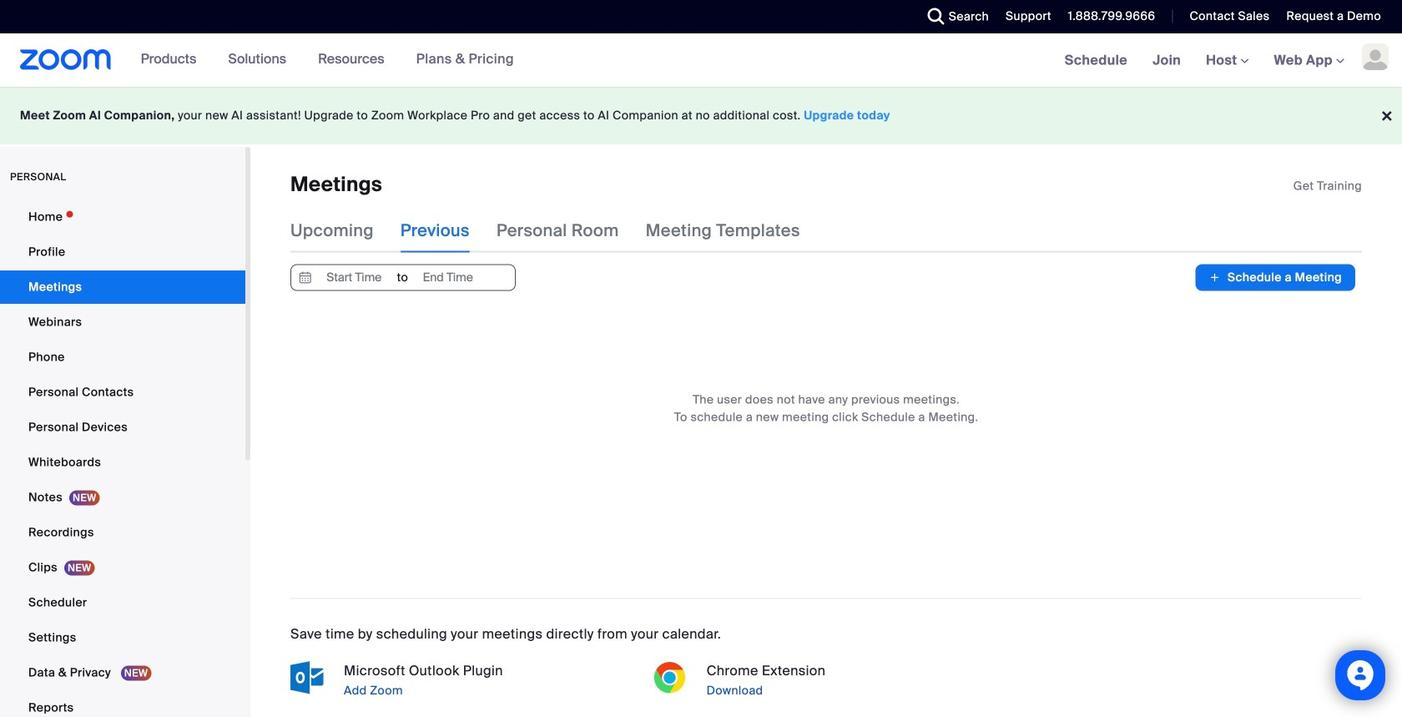 Task type: locate. For each thing, give the bounding box(es) containing it.
footer
[[0, 87, 1403, 144]]

banner
[[0, 33, 1403, 88]]

tabs of meeting tab list
[[291, 209, 827, 252]]

Date Range Picker End field
[[409, 265, 487, 290]]

personal menu menu
[[0, 200, 245, 717]]

application
[[1294, 178, 1362, 195]]



Task type: vqa. For each thing, say whether or not it's contained in the screenshot.
meetings NAVIGATION
yes



Task type: describe. For each thing, give the bounding box(es) containing it.
zoom logo image
[[20, 49, 112, 70]]

product information navigation
[[112, 33, 527, 87]]

date image
[[296, 265, 316, 290]]

meetings navigation
[[1052, 33, 1403, 88]]

Date Range Picker Start field
[[316, 265, 393, 290]]

profile picture image
[[1362, 43, 1389, 70]]

add image
[[1209, 269, 1221, 286]]



